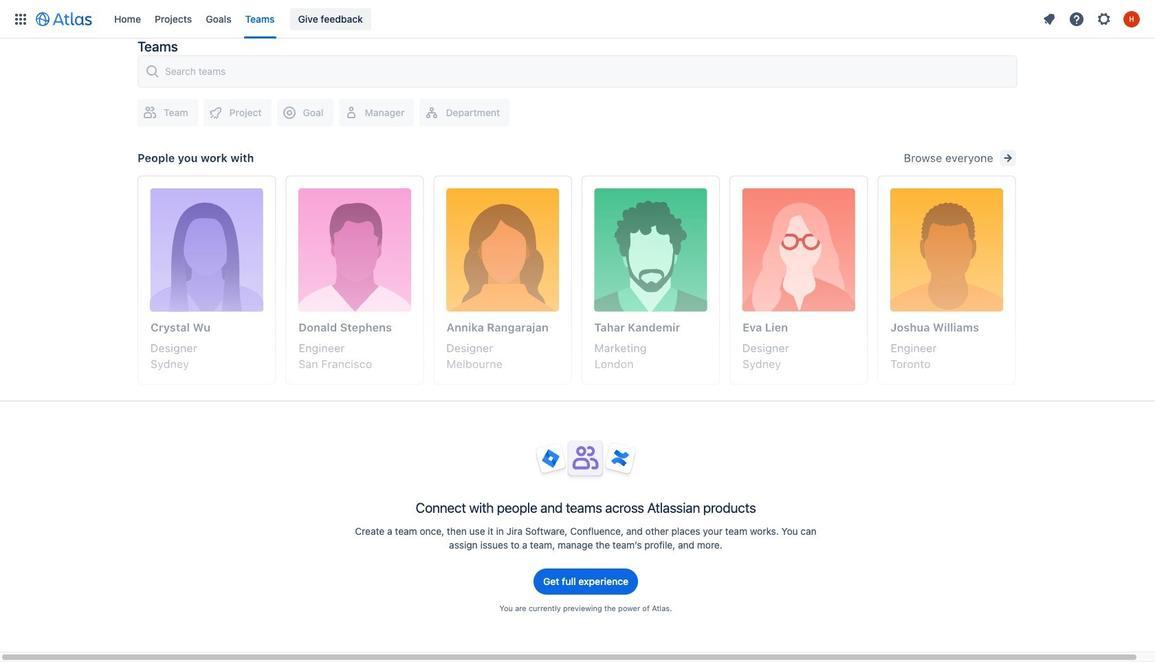 Task type: describe. For each thing, give the bounding box(es) containing it.
switch to... image
[[12, 11, 29, 27]]

top element
[[8, 0, 1037, 38]]

settings image
[[1096, 11, 1113, 27]]



Task type: vqa. For each thing, say whether or not it's contained in the screenshot.
search field
no



Task type: locate. For each thing, give the bounding box(es) containing it.
account image
[[1124, 11, 1140, 27]]

Search teams field
[[161, 59, 1011, 84]]

banner
[[0, 0, 1155, 39]]

help icon image
[[1068, 11, 1085, 27]]

search teams image
[[144, 63, 161, 80]]

list
[[107, 0, 1037, 38], [1037, 8, 1147, 30]]

notifications image
[[1041, 11, 1057, 27]]



